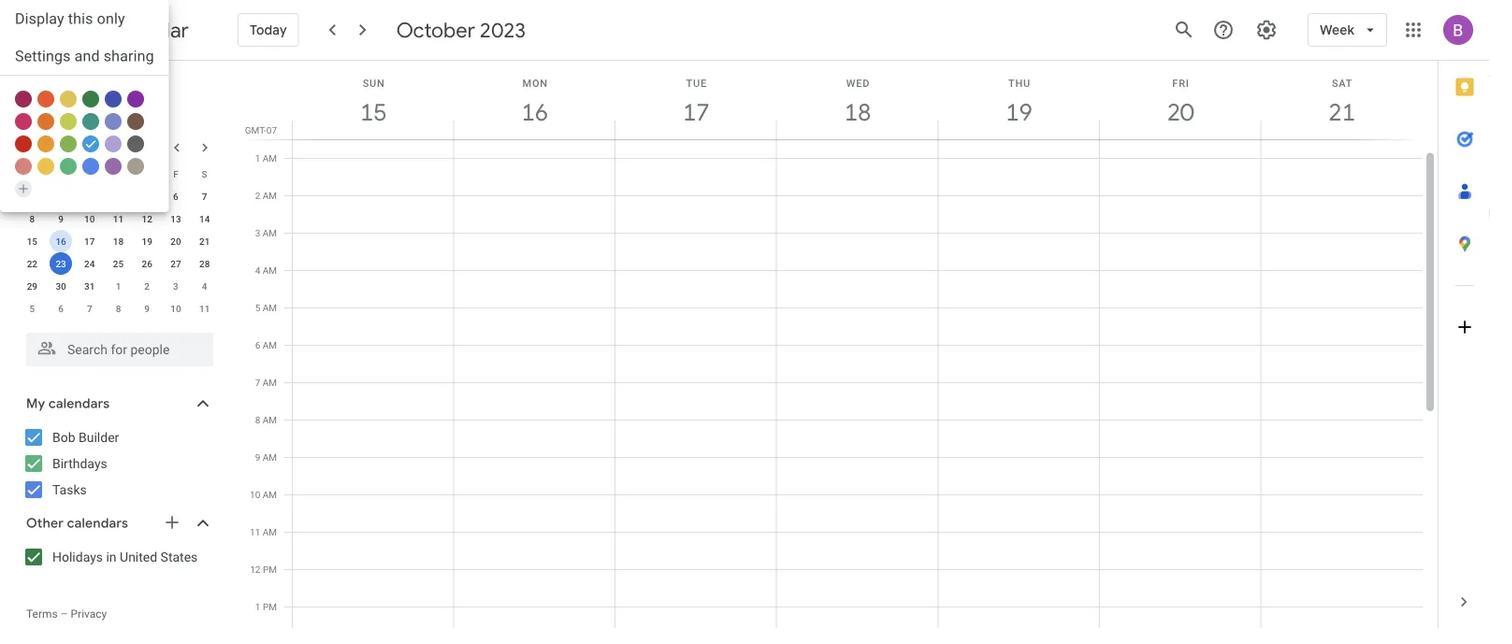 Task type: locate. For each thing, give the bounding box(es) containing it.
0 horizontal spatial 12
[[142, 213, 152, 225]]

0 horizontal spatial 21
[[199, 236, 210, 247]]

20 inside column header
[[1167, 97, 1193, 128]]

6
[[173, 191, 179, 202], [58, 303, 64, 314], [255, 340, 260, 351]]

november 10 element
[[165, 298, 187, 320]]

2
[[255, 190, 260, 201], [58, 191, 64, 202], [144, 281, 150, 292]]

7 up 14 'element'
[[202, 191, 207, 202]]

15 inside column header
[[359, 97, 386, 128]]

pm
[[263, 564, 277, 576], [263, 602, 277, 613]]

am for 4 am
[[263, 265, 277, 276]]

am up 12 pm
[[263, 527, 277, 538]]

–
[[61, 608, 68, 621]]

28 element
[[193, 253, 216, 275]]

2 vertical spatial 7
[[255, 377, 260, 388]]

23
[[56, 258, 66, 270]]

blueberry, set calendar color menu item
[[105, 91, 122, 108]]

6 down "5 am"
[[255, 340, 260, 351]]

4 am from the top
[[263, 265, 277, 276]]

26 element
[[136, 253, 158, 275]]

0 vertical spatial 4
[[255, 265, 260, 276]]

1 vertical spatial 8
[[116, 303, 121, 314]]

20 up 27
[[171, 236, 181, 247]]

2 vertical spatial 8
[[255, 415, 260, 426]]

0 horizontal spatial 5
[[29, 303, 35, 314]]

31 element
[[78, 275, 101, 298]]

07
[[267, 124, 277, 136]]

2 vertical spatial 10
[[250, 489, 260, 501]]

30
[[56, 281, 66, 292]]

9 down november 2 element
[[144, 303, 150, 314]]

2 inside grid
[[255, 190, 260, 201]]

15 element
[[21, 230, 43, 253]]

20 down fri
[[1167, 97, 1193, 128]]

11 element
[[107, 208, 130, 230]]

1 horizontal spatial 7
[[202, 191, 207, 202]]

am for 11 am
[[263, 527, 277, 538]]

21 element
[[193, 230, 216, 253]]

12 pm
[[250, 564, 277, 576]]

18 element
[[107, 230, 130, 253]]

None search field
[[0, 326, 232, 367]]

16
[[521, 97, 547, 128], [56, 236, 66, 247]]

1 horizontal spatial 17
[[682, 97, 709, 128]]

1 horizontal spatial 3
[[255, 227, 260, 239]]

sun
[[363, 77, 385, 89]]

17 up '24'
[[84, 236, 95, 247]]

privacy link
[[71, 608, 107, 621]]

1 down 12 pm
[[255, 602, 261, 613]]

november 3 element
[[165, 275, 187, 298]]

11 inside the november 11 element
[[199, 303, 210, 314]]

am down "8 am"
[[263, 452, 277, 463]]

1 vertical spatial 10
[[171, 303, 181, 314]]

mon
[[523, 77, 548, 89]]

9
[[58, 213, 64, 225], [144, 303, 150, 314], [255, 452, 260, 463]]

am down 9 am
[[263, 489, 277, 501]]

18 inside wed 18
[[844, 97, 870, 128]]

t
[[87, 168, 92, 180], [144, 168, 150, 180]]

17
[[682, 97, 709, 128], [84, 236, 95, 247]]

5 inside row group
[[29, 303, 35, 314]]

2 horizontal spatial 7
[[255, 377, 260, 388]]

2 horizontal spatial 10
[[250, 489, 260, 501]]

t inside column header
[[144, 168, 150, 180]]

october 2023
[[397, 17, 526, 43], [26, 139, 114, 156]]

0 horizontal spatial 4
[[202, 281, 207, 292]]

0 vertical spatial 21
[[1328, 97, 1355, 128]]

11 am from the top
[[263, 527, 277, 538]]

united
[[120, 550, 157, 565]]

tue
[[687, 77, 708, 89]]

11
[[113, 213, 124, 225], [199, 303, 210, 314], [250, 527, 260, 538]]

am for 1 am
[[263, 153, 277, 164]]

18 column header
[[776, 61, 939, 139]]

10 for 10 element
[[84, 213, 95, 225]]

row containing 29
[[18, 275, 219, 298]]

0 vertical spatial pm
[[263, 564, 277, 576]]

1 vertical spatial october 2023
[[26, 139, 114, 156]]

20 element
[[165, 230, 187, 253]]

november 4 element
[[193, 275, 216, 298]]

1 horizontal spatial s
[[202, 168, 207, 180]]

calendar list entry. element
[[0, 0, 169, 212]]

1 up november 8 element
[[116, 281, 121, 292]]

15 inside row group
[[27, 236, 37, 247]]

3 up 4 am
[[255, 227, 260, 239]]

9 for 9 am
[[255, 452, 260, 463]]

0 vertical spatial 17
[[682, 97, 709, 128]]

1 horizontal spatial 16
[[521, 97, 547, 128]]

12 down 11 am
[[250, 564, 261, 576]]

1 horizontal spatial october
[[397, 17, 475, 43]]

5
[[255, 302, 260, 314], [29, 303, 35, 314]]

5 down 29 element
[[29, 303, 35, 314]]

2 cell from the left
[[454, 121, 616, 629]]

8 down november 1 "element"
[[116, 303, 121, 314]]

18
[[844, 97, 870, 128], [113, 236, 124, 247]]

am up 3 am
[[263, 190, 277, 201]]

6 down f
[[173, 191, 179, 202]]

avocado, set calendar color menu item
[[60, 113, 77, 130]]

10 down november 3 element
[[171, 303, 181, 314]]

main drawer image
[[22, 19, 45, 41]]

3 down the 27 element
[[173, 281, 179, 292]]

4 up the november 11 element
[[202, 281, 207, 292]]

0 horizontal spatial 18
[[113, 236, 124, 247]]

other calendars button
[[4, 509, 232, 539]]

other
[[26, 516, 64, 533]]

s left banana, set calendar color menu item
[[29, 168, 35, 180]]

18 up 25
[[113, 236, 124, 247]]

10 am from the top
[[263, 489, 277, 501]]

21 link
[[1321, 91, 1364, 134]]

6 inside grid
[[255, 340, 260, 351]]

gmt-07
[[245, 124, 277, 136]]

6 down "30" element
[[58, 303, 64, 314]]

1 cell from the left
[[293, 121, 454, 629]]

builder
[[79, 430, 119, 445]]

states
[[161, 550, 198, 565]]

7 am from the top
[[263, 377, 277, 388]]

thu 19
[[1005, 77, 1032, 128]]

1 vertical spatial 7
[[87, 303, 92, 314]]

grid
[[240, 61, 1438, 629]]

0 vertical spatial 3
[[255, 227, 260, 239]]

2 up 3 am
[[255, 190, 260, 201]]

2023
[[480, 17, 526, 43], [83, 139, 114, 156]]

0 horizontal spatial 6
[[58, 303, 64, 314]]

row containing 1
[[18, 185, 219, 208]]

0 horizontal spatial 11
[[113, 213, 124, 225]]

0 horizontal spatial t
[[87, 168, 92, 180]]

10
[[84, 213, 95, 225], [171, 303, 181, 314], [250, 489, 260, 501]]

lavender, set calendar color menu item
[[105, 113, 122, 130]]

row containing 22
[[18, 253, 219, 275]]

basil, set calendar color menu item
[[82, 91, 99, 108]]

1 horizontal spatial 11
[[199, 303, 210, 314]]

0 vertical spatial 15
[[359, 97, 386, 128]]

11 down the 10 am
[[250, 527, 260, 538]]

week
[[1321, 22, 1355, 38]]

0 horizontal spatial 16
[[56, 236, 66, 247]]

12
[[142, 213, 152, 225], [250, 564, 261, 576]]

1
[[255, 153, 260, 164], [29, 191, 35, 202], [116, 281, 121, 292], [255, 602, 261, 613]]

12 element
[[136, 208, 158, 230]]

2 horizontal spatial 8
[[255, 415, 260, 426]]

0 horizontal spatial 15
[[27, 236, 37, 247]]

4 inside grid
[[255, 265, 260, 276]]

s
[[29, 168, 35, 180], [202, 168, 207, 180]]

16 cell
[[47, 230, 75, 253]]

my
[[26, 396, 45, 413]]

tomato, set calendar color menu item
[[15, 136, 32, 153]]

2 down m
[[58, 191, 64, 202]]

6 am from the top
[[263, 340, 277, 351]]

am up "8 am"
[[263, 377, 277, 388]]

0 horizontal spatial 9
[[58, 213, 64, 225]]

15 column header
[[292, 61, 454, 139]]

20 inside row
[[171, 236, 181, 247]]

2 horizontal spatial 6
[[255, 340, 260, 351]]

22 element
[[21, 253, 43, 275]]

2023 up cobalt, set calendar color 'menu item'
[[83, 139, 114, 156]]

0 vertical spatial 20
[[1167, 97, 1193, 128]]

0 vertical spatial 9
[[58, 213, 64, 225]]

november 7 element
[[78, 298, 101, 320]]

am for 9 am
[[263, 452, 277, 463]]

0 horizontal spatial 3
[[173, 281, 179, 292]]

peacock, set calendar color menu item
[[82, 136, 99, 153]]

0 horizontal spatial 17
[[84, 236, 95, 247]]

t right birch, set calendar color menu item
[[144, 168, 150, 180]]

0 horizontal spatial 20
[[171, 236, 181, 247]]

12 inside grid
[[250, 564, 261, 576]]

fri 20
[[1167, 77, 1193, 128]]

row
[[285, 121, 1423, 629], [18, 163, 219, 185], [18, 185, 219, 208], [18, 208, 219, 230], [18, 230, 219, 253], [18, 253, 219, 275], [18, 275, 219, 298], [18, 298, 219, 320]]

12 inside "element"
[[142, 213, 152, 225]]

21 column header
[[1261, 61, 1423, 139]]

cell
[[293, 121, 454, 629], [454, 121, 616, 629], [616, 121, 777, 629], [777, 121, 939, 629], [939, 121, 1100, 629], [1100, 121, 1262, 629], [1262, 121, 1423, 629]]

11 up 18 element
[[113, 213, 124, 225]]

19 down thu
[[1005, 97, 1032, 128]]

1 vertical spatial 20
[[171, 236, 181, 247]]

1 s from the left
[[29, 168, 35, 180]]

1 horizontal spatial 2
[[144, 281, 150, 292]]

2 am from the top
[[263, 190, 277, 201]]

gmt-
[[245, 124, 267, 136]]

menu item
[[0, 0, 169, 37], [0, 37, 169, 75]]

november 9 element
[[136, 298, 158, 320]]

17 down tue
[[682, 97, 709, 128]]

calendar
[[105, 17, 189, 44]]

11 inside 11 "element"
[[113, 213, 124, 225]]

1 vertical spatial 18
[[113, 236, 124, 247]]

1 am from the top
[[263, 153, 277, 164]]

15 link
[[352, 91, 395, 134]]

1 vertical spatial calendars
[[67, 516, 128, 533]]

0 horizontal spatial 10
[[84, 213, 95, 225]]

am down 2 am
[[263, 227, 277, 239]]

calendars inside "dropdown button"
[[49, 396, 110, 413]]

3 for 3
[[173, 281, 179, 292]]

week button
[[1308, 7, 1388, 52]]

8
[[29, 213, 35, 225], [116, 303, 121, 314], [255, 415, 260, 426]]

30 element
[[50, 275, 72, 298]]

16 down mon
[[521, 97, 547, 128]]

1 vertical spatial 3
[[173, 281, 179, 292]]

1 horizontal spatial 10
[[171, 303, 181, 314]]

am for 3 am
[[263, 227, 277, 239]]

mango, set calendar color menu item
[[37, 136, 54, 153]]

13 element
[[165, 208, 187, 230]]

7
[[202, 191, 207, 202], [87, 303, 92, 314], [255, 377, 260, 388]]

8 down the 7 am
[[255, 415, 260, 426]]

my calendars button
[[4, 389, 232, 419]]

am down 3 am
[[263, 265, 277, 276]]

tab list
[[1439, 61, 1491, 576]]

1 horizontal spatial 8
[[116, 303, 121, 314]]

1 horizontal spatial 6
[[173, 191, 179, 202]]

7 up "8 am"
[[255, 377, 260, 388]]

4 cell from the left
[[777, 121, 939, 629]]

0 horizontal spatial 7
[[87, 303, 92, 314]]

1 vertical spatial 12
[[250, 564, 261, 576]]

26
[[142, 258, 152, 270]]

1 vertical spatial 9
[[144, 303, 150, 314]]

terms
[[26, 608, 58, 621]]

2 up november 9 element
[[144, 281, 150, 292]]

10 am
[[250, 489, 277, 501]]

6 am
[[255, 340, 277, 351]]

1 horizontal spatial 2023
[[480, 17, 526, 43]]

10 up 11 am
[[250, 489, 260, 501]]

fri
[[1173, 77, 1190, 89]]

1 horizontal spatial 5
[[255, 302, 260, 314]]

14
[[199, 213, 210, 225]]

2 menu item from the top
[[0, 37, 169, 75]]

20 link
[[1160, 91, 1203, 134]]

am
[[263, 153, 277, 164], [263, 190, 277, 201], [263, 227, 277, 239], [263, 265, 277, 276], [263, 302, 277, 314], [263, 340, 277, 351], [263, 377, 277, 388], [263, 415, 277, 426], [263, 452, 277, 463], [263, 489, 277, 501], [263, 527, 277, 538]]

1 horizontal spatial 18
[[844, 97, 870, 128]]

3 cell from the left
[[616, 121, 777, 629]]

1 vertical spatial 6
[[58, 303, 64, 314]]

1 down the gmt-
[[255, 153, 260, 164]]

8 inside grid
[[255, 415, 260, 426]]

20
[[1167, 97, 1193, 128], [171, 236, 181, 247]]

5 for 5 am
[[255, 302, 260, 314]]

pistachio, set calendar color menu item
[[60, 136, 77, 153]]

1 horizontal spatial 19
[[1005, 97, 1032, 128]]

1 inside "element"
[[116, 281, 121, 292]]

pm up 1 pm
[[263, 564, 277, 576]]

0 vertical spatial 16
[[521, 97, 547, 128]]

15 down sun
[[359, 97, 386, 128]]

am down 07
[[263, 153, 277, 164]]

4 inside row group
[[202, 281, 207, 292]]

5 down 4 am
[[255, 302, 260, 314]]

tue 17
[[682, 77, 709, 128]]

0 vertical spatial 8
[[29, 213, 35, 225]]

11 for the november 11 element
[[199, 303, 210, 314]]

november 1 element
[[107, 275, 130, 298]]

3
[[255, 227, 260, 239], [173, 281, 179, 292]]

0 horizontal spatial october 2023
[[26, 139, 114, 156]]

7 down 31 element
[[87, 303, 92, 314]]

27
[[171, 258, 181, 270]]

2 vertical spatial 6
[[255, 340, 260, 351]]

5 am from the top
[[263, 302, 277, 314]]

2 horizontal spatial 2
[[255, 190, 260, 201]]

2 vertical spatial 9
[[255, 452, 260, 463]]

1 for 1 pm
[[255, 602, 261, 613]]

1 horizontal spatial 15
[[359, 97, 386, 128]]

1 horizontal spatial 20
[[1167, 97, 1193, 128]]

2 s from the left
[[202, 168, 207, 180]]

october 2023 grid
[[18, 163, 219, 320]]

10 up the 17 element
[[84, 213, 95, 225]]

row group
[[18, 185, 219, 320]]

14 element
[[193, 208, 216, 230]]

21 down "sat"
[[1328, 97, 1355, 128]]

29 element
[[21, 275, 43, 298]]

2 horizontal spatial 11
[[250, 527, 260, 538]]

november 6 element
[[50, 298, 72, 320]]

18 down wed
[[844, 97, 870, 128]]

2 vertical spatial 11
[[250, 527, 260, 538]]

3 inside grid
[[255, 227, 260, 239]]

thu
[[1009, 77, 1031, 89]]

9 up the 10 am
[[255, 452, 260, 463]]

9 up 16 element
[[58, 213, 64, 225]]

9 am from the top
[[263, 452, 277, 463]]

2023 up mon
[[480, 17, 526, 43]]

8 inside november 8 element
[[116, 303, 121, 314]]

16 inside mon 16
[[521, 97, 547, 128]]

1 horizontal spatial 12
[[250, 564, 261, 576]]

calendars inside dropdown button
[[67, 516, 128, 533]]

0 vertical spatial 18
[[844, 97, 870, 128]]

0 vertical spatial 19
[[1005, 97, 1032, 128]]

1 vertical spatial 17
[[84, 236, 95, 247]]

calendar list entry. list box
[[0, 0, 169, 76]]

row containing 5
[[18, 298, 219, 320]]

1 vertical spatial 16
[[56, 236, 66, 247]]

21
[[1328, 97, 1355, 128], [199, 236, 210, 247]]

1 vertical spatial 19
[[142, 236, 152, 247]]

8 am from the top
[[263, 415, 277, 426]]

1 horizontal spatial t
[[144, 168, 150, 180]]

s right f
[[202, 168, 207, 180]]

15 up the 22
[[27, 236, 37, 247]]

0 horizontal spatial october
[[26, 139, 79, 156]]

4 for 4
[[202, 281, 207, 292]]

october 2023 up sage, set calendar color menu item
[[26, 139, 114, 156]]

1 vertical spatial 11
[[199, 303, 210, 314]]

18 inside row
[[113, 236, 124, 247]]

1 for november 1 "element"
[[116, 281, 121, 292]]

9 am
[[255, 452, 277, 463]]

21 down the 14
[[199, 236, 210, 247]]

1 horizontal spatial 9
[[144, 303, 150, 314]]

calendars for my calendars
[[49, 396, 110, 413]]

1 vertical spatial 15
[[27, 236, 37, 247]]

calendars up bob builder
[[49, 396, 110, 413]]

19 up 26
[[142, 236, 152, 247]]

november 8 element
[[107, 298, 130, 320]]

0 horizontal spatial 19
[[142, 236, 152, 247]]

1 horizontal spatial 4
[[255, 265, 260, 276]]

12 for 12 pm
[[250, 564, 261, 576]]

today button
[[238, 7, 299, 52]]

7 am
[[255, 377, 277, 388]]

am down "5 am"
[[263, 340, 277, 351]]

calendars
[[49, 396, 110, 413], [67, 516, 128, 533]]

tasks
[[52, 482, 87, 498]]

1 vertical spatial 21
[[199, 236, 210, 247]]

1 vertical spatial 4
[[202, 281, 207, 292]]

1 pm
[[255, 602, 277, 613]]

cherry blossom, set calendar color menu item
[[15, 113, 32, 130]]

4
[[255, 265, 260, 276], [202, 281, 207, 292]]

october 2023 up mon
[[397, 17, 526, 43]]

0 vertical spatial 12
[[142, 213, 152, 225]]

11 for 11 "element" at the left of page
[[113, 213, 124, 225]]

november 11 element
[[193, 298, 216, 320]]

am down the 7 am
[[263, 415, 277, 426]]

1 pm from the top
[[263, 564, 277, 576]]

11 down november 4 element
[[199, 303, 210, 314]]

calendars for other calendars
[[67, 516, 128, 533]]

2 pm from the top
[[263, 602, 277, 613]]

2 horizontal spatial 9
[[255, 452, 260, 463]]

2 for 2 am
[[255, 190, 260, 201]]

8 up 15 element
[[29, 213, 35, 225]]

0 vertical spatial calendars
[[49, 396, 110, 413]]

3 inside row group
[[173, 281, 179, 292]]

13
[[171, 213, 181, 225]]

1 vertical spatial 2023
[[83, 139, 114, 156]]

3 am from the top
[[263, 227, 277, 239]]

12 up 19 element
[[142, 213, 152, 225]]

1 horizontal spatial october 2023
[[397, 17, 526, 43]]

10 inside grid
[[250, 489, 260, 501]]

calendars up in
[[67, 516, 128, 533]]

0 vertical spatial 10
[[84, 213, 95, 225]]

1 vertical spatial pm
[[263, 602, 277, 613]]

16 up 23 at the left of page
[[56, 236, 66, 247]]

f
[[173, 168, 178, 180]]

t right sage, set calendar color menu item
[[87, 168, 92, 180]]

am for 7 am
[[263, 377, 277, 388]]

pm down 12 pm
[[263, 602, 277, 613]]

11 am
[[250, 527, 277, 538]]

27 element
[[165, 253, 187, 275]]

row containing 15
[[18, 230, 219, 253]]

add other calendars image
[[163, 514, 182, 533]]

4 down 3 am
[[255, 265, 260, 276]]

22
[[27, 258, 37, 270]]

7 for november 7 element
[[87, 303, 92, 314]]

0 vertical spatial 11
[[113, 213, 124, 225]]

am up 6 am
[[263, 302, 277, 314]]

8 for november 8 element
[[116, 303, 121, 314]]

0 vertical spatial 2023
[[480, 17, 526, 43]]

am for 8 am
[[263, 415, 277, 426]]

24
[[84, 258, 95, 270]]

1 horizontal spatial 21
[[1328, 97, 1355, 128]]

2 t from the left
[[144, 168, 150, 180]]

7 cell from the left
[[1262, 121, 1423, 629]]



Task type: describe. For each thing, give the bounding box(es) containing it.
bob
[[52, 430, 75, 445]]

grid containing 15
[[240, 61, 1438, 629]]

19 inside "column header"
[[1005, 97, 1032, 128]]

17 inside column header
[[682, 97, 709, 128]]

row containing s
[[18, 163, 219, 185]]

tangerine, set calendar color menu item
[[37, 91, 54, 108]]

0 vertical spatial october 2023
[[397, 17, 526, 43]]

grape, set calendar color menu item
[[127, 91, 144, 108]]

in
[[106, 550, 117, 565]]

28
[[199, 258, 210, 270]]

radicchio, set calendar color menu item
[[15, 91, 32, 108]]

8 am
[[255, 415, 277, 426]]

1 menu item from the top
[[0, 0, 169, 37]]

terms – privacy
[[26, 608, 107, 621]]

0 horizontal spatial 8
[[29, 213, 35, 225]]

terms link
[[26, 608, 58, 621]]

31
[[84, 281, 95, 292]]

21 inside 'column header'
[[1328, 97, 1355, 128]]

0 vertical spatial 6
[[173, 191, 179, 202]]

row inside grid
[[285, 121, 1423, 629]]

other calendars
[[26, 516, 128, 533]]

10 for 10 am
[[250, 489, 260, 501]]

row group containing 1
[[18, 185, 219, 320]]

pm for 1 pm
[[263, 602, 277, 613]]

24 element
[[78, 253, 101, 275]]

8 for 8 am
[[255, 415, 260, 426]]

flamingo, set calendar color menu item
[[15, 158, 32, 175]]

settings menu image
[[1256, 19, 1278, 41]]

banana, set calendar color menu item
[[37, 158, 54, 175]]

3 for 3 am
[[255, 227, 260, 239]]

0 horizontal spatial 2
[[58, 191, 64, 202]]

row containing 8
[[18, 208, 219, 230]]

16 element
[[50, 230, 72, 253]]

Search for people text field
[[37, 333, 202, 367]]

sat
[[1333, 77, 1354, 89]]

wed 18
[[844, 77, 870, 128]]

0 vertical spatial october
[[397, 17, 475, 43]]

graphite, set calendar color menu item
[[127, 136, 144, 153]]

16 column header
[[453, 61, 616, 139]]

11 for 11 am
[[250, 527, 260, 538]]

4 for 4 am
[[255, 265, 260, 276]]

7 for 7 am
[[255, 377, 260, 388]]

5 am
[[255, 302, 277, 314]]

am for 6 am
[[263, 340, 277, 351]]

9 for november 9 element
[[144, 303, 150, 314]]

citron, set calendar color menu item
[[60, 91, 77, 108]]

calendar element
[[60, 11, 189, 52]]

bob builder
[[52, 430, 119, 445]]

support image
[[1213, 19, 1235, 41]]

23, today element
[[50, 253, 72, 275]]

29
[[27, 281, 37, 292]]

19 column header
[[938, 61, 1100, 139]]

2 am
[[255, 190, 277, 201]]

1 t from the left
[[87, 168, 92, 180]]

6 for 6 am
[[255, 340, 260, 351]]

sat 21
[[1328, 77, 1355, 128]]

10 element
[[78, 208, 101, 230]]

today
[[250, 22, 287, 38]]

holidays
[[52, 550, 103, 565]]

5 for 5
[[29, 303, 35, 314]]

2 for november 2 element
[[144, 281, 150, 292]]

3 am
[[255, 227, 277, 239]]

birch, set calendar color menu item
[[127, 158, 144, 175]]

25
[[113, 258, 124, 270]]

sage, set calendar color menu item
[[60, 158, 77, 175]]

1 for 1 am
[[255, 153, 260, 164]]

my calendars
[[26, 396, 110, 413]]

holidays in united states
[[52, 550, 198, 565]]

november 2 element
[[136, 275, 158, 298]]

10 for november 10 element
[[171, 303, 181, 314]]

calendar heading
[[101, 17, 189, 44]]

6 for "november 6" element
[[58, 303, 64, 314]]

0 horizontal spatial 2023
[[83, 139, 114, 156]]

thursday column header
[[133, 163, 161, 185]]

am for 2 am
[[263, 190, 277, 201]]

0 vertical spatial 7
[[202, 191, 207, 202]]

21 inside row
[[199, 236, 210, 247]]

my calendars list
[[4, 423, 232, 505]]

am for 10 am
[[263, 489, 277, 501]]

november 5 element
[[21, 298, 43, 320]]

cobalt, set calendar color menu item
[[82, 158, 99, 175]]

17 inside row group
[[84, 236, 95, 247]]

1 am
[[255, 153, 277, 164]]

16 inside cell
[[56, 236, 66, 247]]

4 am
[[255, 265, 277, 276]]

wed
[[847, 77, 870, 89]]

pm for 12 pm
[[263, 564, 277, 576]]

17 column header
[[615, 61, 777, 139]]

birthdays
[[52, 456, 107, 472]]

mon 16
[[521, 77, 548, 128]]

cocoa, set calendar color menu item
[[127, 113, 144, 130]]

19 link
[[998, 91, 1041, 134]]

23 cell
[[47, 253, 75, 275]]

17 element
[[78, 230, 101, 253]]

25 element
[[107, 253, 130, 275]]

m
[[57, 168, 65, 180]]

17 link
[[675, 91, 718, 134]]

wisteria, set calendar color menu item
[[105, 136, 122, 153]]

19 element
[[136, 230, 158, 253]]

16 link
[[514, 91, 557, 134]]

1 vertical spatial october
[[26, 139, 79, 156]]

eucalyptus, set calendar color menu item
[[82, 113, 99, 130]]

18 link
[[837, 91, 880, 134]]

20 column header
[[1100, 61, 1262, 139]]

1 down the flamingo, set calendar color menu item on the top
[[29, 191, 35, 202]]

w
[[114, 168, 122, 180]]

privacy
[[71, 608, 107, 621]]

add custom color menu item
[[15, 181, 32, 197]]

amethyst, set calendar color menu item
[[105, 158, 122, 175]]

am for 5 am
[[263, 302, 277, 314]]

6 cell from the left
[[1100, 121, 1262, 629]]

12 for 12
[[142, 213, 152, 225]]

5 cell from the left
[[939, 121, 1100, 629]]

19 inside row
[[142, 236, 152, 247]]

pumpkin, set calendar color menu item
[[37, 113, 54, 130]]

sun 15
[[359, 77, 386, 128]]



Task type: vqa. For each thing, say whether or not it's contained in the screenshot.


